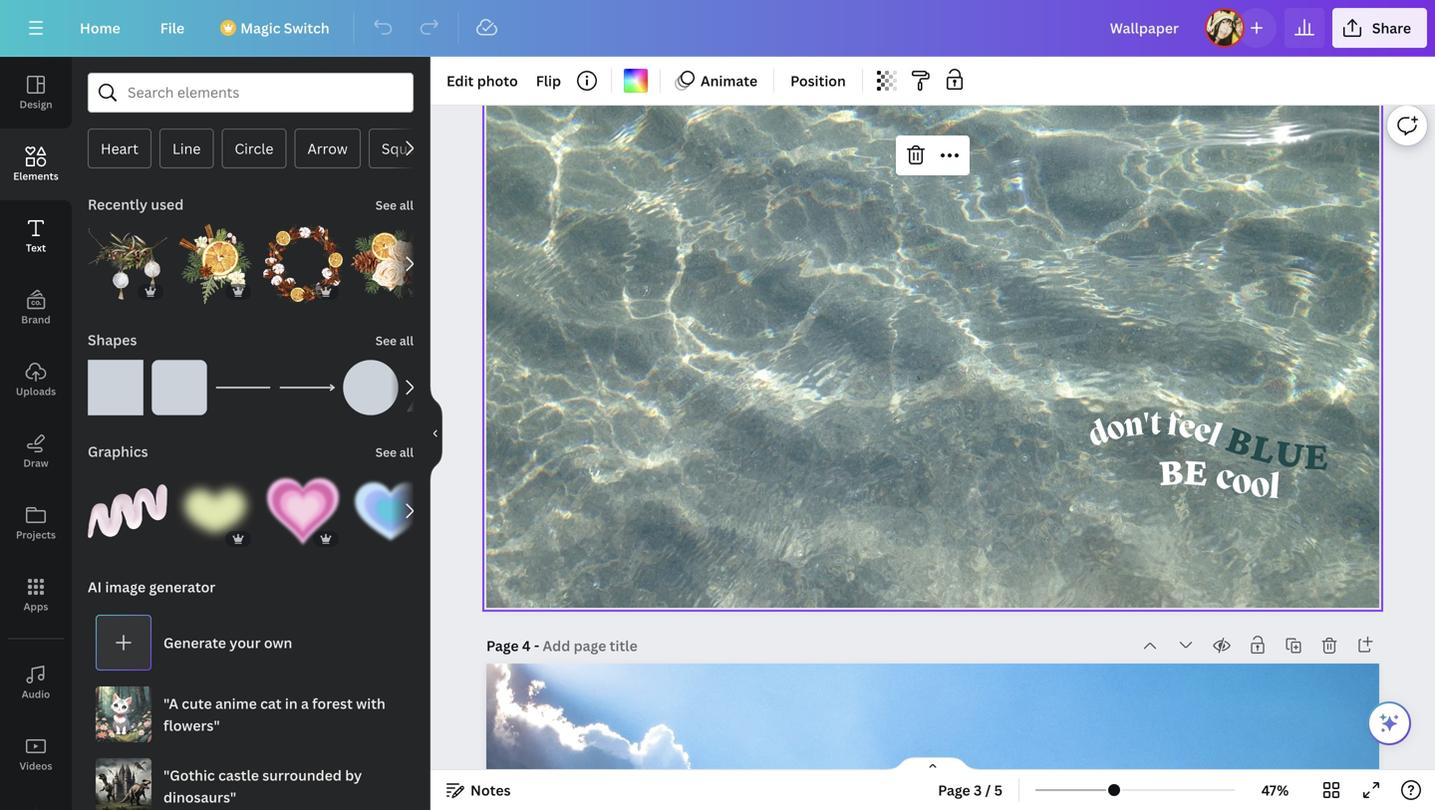 Task type: locate. For each thing, give the bounding box(es) containing it.
1 add this line to the canvas image from the left
[[215, 360, 271, 416]]

o left ' at right
[[1104, 412, 1129, 450]]

1 see all button from the top
[[374, 184, 416, 224]]

fragrant natural vine wreath decorated with dried orange fruits, cotton flowers, cinnamon, anise, and rosehip berries. christmas wreath. image
[[263, 224, 343, 304]]

1 christmas bouquet with dried orange. image from the left
[[175, 224, 255, 304]]

square
[[382, 139, 429, 158]]

n
[[1122, 409, 1146, 446]]

see left the hide image
[[376, 444, 397, 461]]

brand
[[21, 313, 51, 326]]

magic switch button
[[209, 8, 346, 48]]

3d makeup & beauty product smears gel cream image
[[88, 472, 167, 551]]

page
[[486, 637, 519, 655], [938, 781, 971, 800]]

o inside o n ' t
[[1104, 412, 1129, 450]]

see all left the hide image
[[376, 444, 414, 461]]

0 vertical spatial page
[[486, 637, 519, 655]]

0 vertical spatial see
[[376, 197, 397, 213]]

0 horizontal spatial add this line to the canvas image
[[215, 360, 271, 416]]

recently
[[88, 195, 148, 214]]

1 vertical spatial all
[[400, 332, 414, 349]]

see all up white circle shape image on the left
[[376, 332, 414, 349]]

1 horizontal spatial add this line to the canvas image
[[279, 360, 335, 416]]

2 vertical spatial all
[[400, 444, 414, 461]]

see all button for graphics
[[374, 432, 416, 472]]

page inside page 3 / 5 button
[[938, 781, 971, 800]]

0 vertical spatial see all button
[[374, 184, 416, 224]]

1 horizontal spatial e
[[1304, 432, 1330, 479]]

e
[[1304, 432, 1330, 479], [1183, 448, 1209, 495]]

1 vertical spatial page
[[938, 781, 971, 800]]

see all
[[376, 197, 414, 213], [376, 332, 414, 349], [376, 444, 414, 461]]

see all down square button
[[376, 197, 414, 213]]

add this line to the canvas image left white circle shape image on the left
[[279, 360, 335, 416]]

text button
[[0, 200, 72, 272]]

1 vertical spatial see all
[[376, 332, 414, 349]]

l u e
[[1247, 423, 1330, 479]]

rounded square image
[[152, 360, 207, 416]]

3 see all from the top
[[376, 444, 414, 461]]

0 horizontal spatial e
[[1183, 448, 1209, 495]]

0 horizontal spatial christmas bouquet with dried orange. image
[[175, 224, 255, 304]]

page left 3
[[938, 781, 971, 800]]

1 see from the top
[[376, 197, 397, 213]]

1 vertical spatial l
[[1268, 470, 1282, 509]]

0 horizontal spatial page
[[486, 637, 519, 655]]

e left c
[[1183, 448, 1209, 495]]

b inside b e c o o l
[[1158, 448, 1186, 495]]

/
[[986, 781, 991, 800]]

b left u
[[1221, 415, 1260, 466]]

f
[[1166, 409, 1182, 445]]

graphics
[[88, 442, 148, 461]]

0 vertical spatial l
[[1204, 419, 1226, 456]]

dinosaurs"
[[163, 788, 236, 807]]

0 horizontal spatial b
[[1158, 448, 1186, 495]]

b
[[1221, 415, 1260, 466], [1158, 448, 1186, 495]]

page for page 3 / 5
[[938, 781, 971, 800]]

add this line to the canvas image
[[215, 360, 271, 416], [279, 360, 335, 416]]

heart
[[101, 139, 139, 158]]

0 vertical spatial see all
[[376, 197, 414, 213]]

page left 4
[[486, 637, 519, 655]]

edit
[[447, 71, 474, 90]]

recently used button
[[86, 184, 186, 224]]

see all for shapes
[[376, 332, 414, 349]]

-
[[534, 637, 540, 655]]

uploads button
[[0, 344, 72, 416]]

heart gradient blur image
[[263, 472, 343, 551]]

audio
[[22, 688, 50, 701]]

see up white circle shape image on the left
[[376, 332, 397, 349]]

home
[[80, 18, 120, 37]]

e right f
[[1190, 414, 1215, 453]]

see
[[376, 197, 397, 213], [376, 332, 397, 349], [376, 444, 397, 461]]

canva assistant image
[[1378, 712, 1402, 736]]

see all button
[[374, 184, 416, 224], [374, 320, 416, 360], [374, 432, 416, 472]]

with
[[356, 694, 386, 713]]

switch
[[284, 18, 330, 37]]

square button
[[369, 129, 442, 168]]

2 see all button from the top
[[374, 320, 416, 360]]

see all button for shapes
[[374, 320, 416, 360]]

1 see all from the top
[[376, 197, 414, 213]]

flip button
[[528, 65, 569, 97]]

l right f
[[1204, 419, 1226, 456]]

cat
[[260, 694, 282, 713]]

2 see from the top
[[376, 332, 397, 349]]

see down square button
[[376, 197, 397, 213]]

l
[[1247, 423, 1281, 473]]

d
[[1084, 416, 1114, 456]]

all for graphics
[[400, 444, 414, 461]]

all left the hide image
[[400, 444, 414, 461]]

apps button
[[0, 559, 72, 631]]

ai
[[88, 578, 102, 597]]

projects button
[[0, 487, 72, 559]]

e
[[1176, 410, 1199, 448], [1190, 414, 1215, 453]]

triangle up image
[[407, 360, 463, 416]]

1 horizontal spatial l
[[1268, 470, 1282, 509]]

home link
[[64, 8, 136, 48]]

uploads
[[16, 385, 56, 398]]

1 vertical spatial see
[[376, 332, 397, 349]]

see for graphics
[[376, 444, 397, 461]]

ai image generator
[[88, 578, 216, 597]]

castle
[[218, 766, 259, 785]]

o n ' t
[[1104, 408, 1162, 450]]

b down f
[[1158, 448, 1186, 495]]

1 horizontal spatial page
[[938, 781, 971, 800]]

see for shapes
[[376, 332, 397, 349]]

b for b e c o o l
[[1158, 448, 1186, 495]]

3
[[974, 781, 982, 800]]

l
[[1204, 419, 1226, 456], [1268, 470, 1282, 509]]

0 vertical spatial all
[[400, 197, 414, 213]]

christmas bouquet with dried orange. image
[[175, 224, 255, 304], [351, 224, 431, 304]]

"gothic
[[163, 766, 215, 785]]

c
[[1212, 459, 1239, 501]]

e right l
[[1304, 432, 1330, 479]]

1 horizontal spatial christmas bouquet with dried orange. image
[[351, 224, 431, 304]]

2 vertical spatial see all
[[376, 444, 414, 461]]

all up triangle up 'image'
[[400, 332, 414, 349]]

1 vertical spatial see all button
[[374, 320, 416, 360]]

christmas bouquet with dried orange. image right fragrant natural vine wreath decorated with dried orange fruits, cotton flowers, cinnamon, anise, and rosehip berries. christmas wreath. image
[[351, 224, 431, 304]]

2 vertical spatial see
[[376, 444, 397, 461]]

1 all from the top
[[400, 197, 414, 213]]

e right t
[[1176, 410, 1199, 448]]

generate your own
[[163, 634, 292, 652]]

l right c
[[1268, 470, 1282, 509]]

file button
[[144, 8, 201, 48]]

add this line to the canvas image right rounded square image
[[215, 360, 271, 416]]

hide image
[[430, 386, 443, 482]]

anime
[[215, 694, 257, 713]]

all down square button
[[400, 197, 414, 213]]

3 all from the top
[[400, 444, 414, 461]]

videos button
[[0, 719, 72, 791]]

2 vertical spatial see all button
[[374, 432, 416, 472]]

1 horizontal spatial b
[[1221, 415, 1260, 466]]

0 horizontal spatial l
[[1204, 419, 1226, 456]]

group
[[88, 212, 167, 304], [175, 212, 255, 304], [263, 212, 343, 304], [351, 224, 431, 304], [88, 348, 144, 416], [152, 348, 207, 416], [343, 348, 399, 416], [88, 460, 167, 551], [175, 460, 255, 551], [263, 460, 343, 551], [351, 472, 431, 551]]

3 see from the top
[[376, 444, 397, 461]]

see for recently used
[[376, 197, 397, 213]]

2 add this line to the canvas image from the left
[[279, 360, 335, 416]]

christmas bouquet with dried orange. image down 'used'
[[175, 224, 255, 304]]

u
[[1272, 428, 1308, 478]]

2 all from the top
[[400, 332, 414, 349]]

own
[[264, 634, 292, 652]]

3 see all button from the top
[[374, 432, 416, 472]]

show pages image
[[885, 757, 981, 773]]

2 see all from the top
[[376, 332, 414, 349]]



Task type: vqa. For each thing, say whether or not it's contained in the screenshot.
Limited
no



Task type: describe. For each thing, give the bounding box(es) containing it.
graphics button
[[86, 432, 150, 472]]

magic
[[240, 18, 281, 37]]

draw
[[23, 457, 48, 470]]

brand button
[[0, 272, 72, 344]]

'
[[1143, 408, 1151, 444]]

l inside b e c o o l
[[1268, 470, 1282, 509]]

f e e
[[1166, 409, 1215, 453]]

4
[[522, 637, 531, 655]]

5
[[995, 781, 1003, 800]]

page for page 4 -
[[486, 637, 519, 655]]

image
[[105, 578, 146, 597]]

"a
[[163, 694, 178, 713]]

photo
[[477, 71, 518, 90]]

flip
[[536, 71, 561, 90]]

Search elements search field
[[128, 74, 374, 112]]

a
[[301, 694, 309, 713]]

page 3 / 5
[[938, 781, 1003, 800]]

line button
[[159, 129, 214, 168]]

all for shapes
[[400, 332, 414, 349]]

share
[[1373, 18, 1412, 37]]

b for b
[[1221, 415, 1260, 466]]

magic switch
[[240, 18, 330, 37]]

see all for recently used
[[376, 197, 414, 213]]

e inside l u e
[[1304, 432, 1330, 479]]

circle button
[[222, 129, 287, 168]]

o left u
[[1229, 464, 1256, 505]]

elements button
[[0, 129, 72, 200]]

shapes button
[[86, 320, 139, 360]]

edit photo button
[[439, 65, 526, 97]]

position
[[791, 71, 846, 90]]

recently used
[[88, 195, 184, 214]]

no color image
[[624, 69, 648, 93]]

o right c
[[1249, 468, 1272, 508]]

file
[[160, 18, 185, 37]]

line
[[172, 139, 201, 158]]

all for recently used
[[400, 197, 414, 213]]

"gothic castle surrounded by dinosaurs"
[[163, 766, 362, 807]]

your
[[230, 634, 261, 652]]

flowers"
[[163, 716, 220, 735]]

by
[[345, 766, 362, 785]]

animate
[[701, 71, 758, 90]]

elements
[[13, 169, 59, 183]]

notes
[[471, 781, 511, 800]]

design
[[19, 98, 52, 111]]

apps
[[24, 600, 48, 614]]

square image
[[88, 360, 144, 416]]

t
[[1150, 408, 1162, 444]]

generator
[[149, 578, 216, 597]]

page 4 -
[[486, 637, 543, 655]]

white circle shape image
[[343, 360, 399, 416]]

Design title text field
[[1094, 8, 1197, 48]]

design button
[[0, 57, 72, 129]]

audio button
[[0, 647, 72, 719]]

渐变油画棒背景素材 蓝紫爱心 image
[[351, 472, 431, 551]]

47%
[[1262, 781, 1289, 800]]

cute
[[182, 694, 212, 713]]

position button
[[783, 65, 854, 97]]

videos
[[19, 760, 52, 773]]

surrounded
[[262, 766, 342, 785]]

heart button
[[88, 129, 152, 168]]

see all button for recently used
[[374, 184, 416, 224]]

page 3 / 5 button
[[930, 775, 1011, 806]]

generate
[[163, 634, 226, 652]]

edit photo
[[447, 71, 518, 90]]

circle
[[235, 139, 274, 158]]

share button
[[1333, 8, 1428, 48]]

e inside b e c o o l
[[1183, 448, 1209, 495]]

projects
[[16, 528, 56, 542]]

animate button
[[669, 65, 766, 97]]

text
[[26, 241, 46, 255]]

draw button
[[0, 416, 72, 487]]

see all for graphics
[[376, 444, 414, 461]]

shapes
[[88, 330, 137, 349]]

47% button
[[1243, 775, 1308, 806]]

arrow button
[[295, 129, 361, 168]]

2 christmas bouquet with dried orange. image from the left
[[351, 224, 431, 304]]

"a cute anime cat in a forest with flowers"
[[163, 694, 386, 735]]

b e c o o l
[[1158, 448, 1282, 509]]

main menu bar
[[0, 0, 1436, 57]]

notes button
[[439, 775, 519, 806]]

in
[[285, 694, 298, 713]]

Page title text field
[[543, 636, 640, 656]]

watercolor  christmas decorated twig illustration image
[[88, 224, 167, 304]]

side panel tab list
[[0, 57, 72, 810]]

arrow
[[307, 139, 348, 158]]

forest
[[312, 694, 353, 713]]

pastel yellow blur heart image
[[175, 472, 255, 551]]

used
[[151, 195, 184, 214]]



